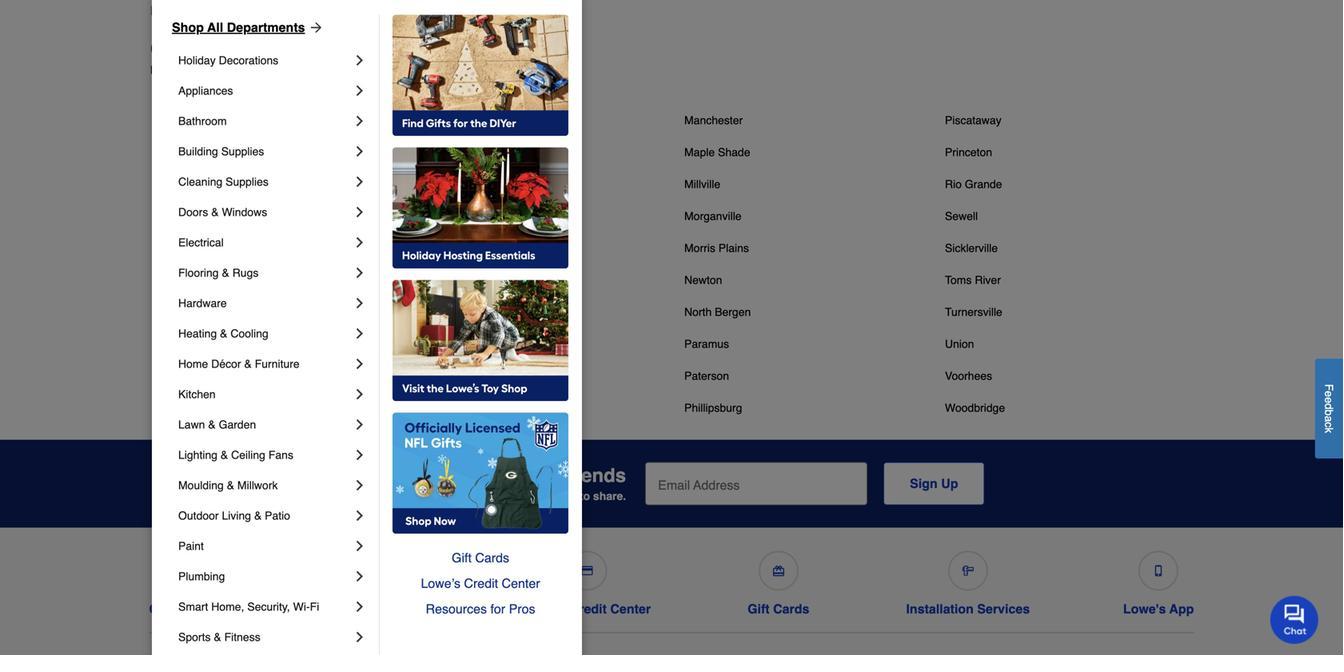 Task type: vqa. For each thing, say whether or not it's contained in the screenshot.


Task type: describe. For each thing, give the bounding box(es) containing it.
paterson link
[[685, 368, 729, 384]]

township
[[223, 370, 270, 383]]

1 vertical spatial gift cards
[[748, 602, 810, 617]]

sewell link
[[945, 208, 978, 224]]

chevron right image for heating & cooling
[[352, 326, 368, 342]]

flemington
[[424, 114, 479, 127]]

heating
[[178, 327, 217, 340]]

lowe's inside the city directory lowe's stores in new jersey
[[150, 63, 185, 76]]

garden
[[219, 419, 256, 431]]

union
[[945, 338, 975, 351]]

living
[[222, 510, 251, 523]]

fans
[[269, 449, 293, 462]]

supplies for building supplies
[[221, 145, 264, 158]]

new inside button
[[345, 3, 370, 18]]

chevron right image for bathroom
[[352, 113, 368, 129]]

shop all departments
[[172, 20, 305, 35]]

chevron right image for electrical
[[352, 235, 368, 251]]

home
[[178, 358, 208, 371]]

millville link
[[685, 176, 721, 192]]

mobile image
[[1153, 566, 1165, 577]]

outdoor living & patio link
[[178, 501, 352, 531]]

resources for pros
[[426, 602, 535, 617]]

north bergen
[[685, 306, 751, 319]]

installation services link
[[906, 545, 1030, 617]]

rutherford
[[189, 306, 242, 319]]

paramus
[[685, 338, 729, 351]]

bathroom
[[178, 115, 227, 127]]

doors
[[178, 206, 208, 219]]

electrical link
[[178, 227, 352, 258]]

river
[[975, 274, 1001, 287]]

lawnside link
[[424, 336, 471, 352]]

princeton link
[[945, 144, 993, 160]]

& for windows
[[211, 206, 219, 219]]

2 vertical spatial jersey
[[424, 306, 457, 319]]

k
[[1323, 428, 1336, 434]]

new inside the city directory lowe's stores in new jersey
[[235, 63, 258, 76]]

lawn
[[178, 419, 205, 431]]

chevron right image for hardware
[[352, 295, 368, 311]]

to
[[580, 490, 590, 503]]

lowe's credit center link
[[524, 545, 651, 617]]

piscataway
[[945, 114, 1002, 127]]

bayonne
[[163, 114, 207, 127]]

sign up
[[910, 477, 959, 491]]

chevron right image for building supplies
[[352, 143, 368, 159]]

store
[[192, 3, 224, 18]]

lowe's for lowe's credit center
[[524, 602, 566, 617]]

chevron right image for appliances
[[352, 83, 368, 99]]

millwork
[[237, 479, 278, 492]]

b
[[1323, 410, 1336, 416]]

appliances
[[178, 84, 233, 97]]

contact
[[149, 602, 197, 617]]

& right us
[[220, 602, 229, 617]]

lowe's credit center
[[524, 602, 651, 617]]

holiday hosting essentials. image
[[393, 147, 569, 269]]

order status link
[[353, 545, 430, 617]]

manahawkin
[[424, 402, 487, 415]]

city inside the city directory lowe's stores in new jersey
[[150, 38, 187, 60]]

voorhees link
[[945, 368, 993, 384]]

lowe's credit center
[[421, 577, 540, 591]]

city directory lowe's stores in new jersey
[[150, 38, 294, 76]]

all
[[207, 20, 223, 35]]

sports & fitness
[[178, 631, 260, 644]]

f e e d b a c k button
[[1316, 359, 1344, 459]]

newton link
[[685, 272, 723, 288]]

holiday decorations link
[[178, 45, 352, 75]]

paint link
[[178, 531, 352, 562]]

home,
[[211, 601, 244, 614]]

center for lowe's credit center
[[610, 602, 651, 617]]

lawn & garden
[[178, 419, 256, 431]]

0 horizontal spatial gift cards link
[[393, 546, 569, 571]]

app
[[1170, 602, 1194, 617]]

newton
[[685, 274, 723, 287]]

toms
[[945, 274, 972, 287]]

moulding & millwork link
[[178, 471, 352, 501]]

cooling
[[231, 327, 269, 340]]

installation
[[906, 602, 974, 617]]

east for east rutherford
[[163, 306, 186, 319]]

holmdel link
[[424, 240, 465, 256]]

& for fitness
[[214, 631, 221, 644]]

hamilton link
[[424, 176, 468, 192]]

chevron right image for sports & fitness
[[352, 630, 368, 646]]

deals,
[[359, 465, 415, 487]]

chevron right image for plumbing
[[352, 569, 368, 585]]

fi
[[310, 601, 319, 614]]

center for lowe's credit center
[[502, 577, 540, 591]]

decorations
[[219, 54, 279, 67]]

chevron right image for outdoor living & patio
[[352, 508, 368, 524]]

sign up form
[[646, 463, 985, 506]]

morganville
[[685, 210, 742, 223]]

0 horizontal spatial a
[[181, 3, 188, 18]]

chevron right image for home décor & furniture
[[352, 356, 368, 372]]

union link
[[945, 336, 975, 352]]

paterson
[[685, 370, 729, 383]]

1 e from the top
[[1323, 391, 1336, 398]]

pros
[[509, 602, 535, 617]]

customer care image
[[199, 566, 210, 577]]

moulding
[[178, 479, 224, 492]]

lumberton link
[[424, 368, 477, 384]]

plumbing link
[[178, 562, 352, 592]]

credit for lowe's
[[570, 602, 607, 617]]

smart home, security, wi-fi
[[178, 601, 319, 614]]

phillipsburg
[[685, 402, 742, 415]]

& for garden
[[208, 419, 216, 431]]

paramus link
[[685, 336, 729, 352]]

maple
[[685, 146, 715, 159]]

howell link
[[424, 272, 457, 288]]

east brunswick
[[163, 274, 240, 287]]

& right décor
[[244, 358, 252, 371]]

& for cooling
[[220, 327, 228, 340]]

windows
[[222, 206, 267, 219]]

holiday
[[178, 54, 216, 67]]

sports
[[178, 631, 211, 644]]

wi-
[[293, 601, 310, 614]]

flooring
[[178, 267, 219, 279]]

0 horizontal spatial cards
[[475, 551, 509, 566]]

kitchen
[[178, 388, 216, 401]]

us
[[200, 602, 217, 617]]

credit for lowe's
[[464, 577, 498, 591]]

heating & cooling link
[[178, 319, 352, 349]]

hackettstown link
[[424, 144, 491, 160]]

installation services
[[906, 602, 1030, 617]]

jersey inside button
[[374, 3, 412, 18]]

hardware link
[[178, 288, 352, 319]]

morris plains
[[685, 242, 749, 255]]

0 horizontal spatial gift
[[452, 551, 472, 566]]

phillipsburg link
[[685, 400, 742, 416]]



Task type: locate. For each thing, give the bounding box(es) containing it.
hamilton
[[424, 178, 468, 191]]

chevron right image for kitchen
[[352, 387, 368, 403]]

&
[[211, 206, 219, 219], [222, 267, 229, 279], [220, 327, 228, 340], [244, 358, 252, 371], [208, 419, 216, 431], [221, 449, 228, 462], [227, 479, 234, 492], [254, 510, 262, 523], [220, 602, 229, 617], [214, 631, 221, 644]]

credit
[[464, 577, 498, 591], [570, 602, 607, 617]]

e up the b
[[1323, 398, 1336, 404]]

fitness
[[224, 631, 260, 644]]

0 horizontal spatial center
[[502, 577, 540, 591]]

lawn & garden link
[[178, 410, 352, 440]]

credit inside lowe's credit center 'link'
[[464, 577, 498, 591]]

lowe's for lowe's app
[[1124, 602, 1166, 617]]

lowe's
[[150, 63, 185, 76], [524, 602, 566, 617], [1124, 602, 1166, 617]]

& left millwork
[[227, 479, 234, 492]]

1 vertical spatial credit
[[570, 602, 607, 617]]

furniture
[[255, 358, 300, 371]]

jersey inside the city directory lowe's stores in new jersey
[[261, 63, 294, 76]]

1 vertical spatial jersey
[[261, 63, 294, 76]]

chevron right image for holiday decorations
[[352, 52, 368, 68]]

0 vertical spatial gift cards
[[452, 551, 509, 566]]

we've
[[492, 490, 524, 503]]

faq
[[233, 602, 259, 617]]

1 vertical spatial center
[[610, 602, 651, 617]]

morris
[[685, 242, 716, 255]]

& right sports
[[214, 631, 221, 644]]

1 horizontal spatial city
[[460, 306, 479, 319]]

up
[[942, 477, 959, 491]]

center inside 'link'
[[502, 577, 540, 591]]

9 chevron right image from the top
[[352, 569, 368, 585]]

supplies
[[221, 145, 264, 158], [226, 175, 269, 188]]

0 horizontal spatial city
[[150, 38, 187, 60]]

grande
[[965, 178, 1003, 191]]

credit inside lowe's credit center "link"
[[570, 602, 607, 617]]

home décor & furniture
[[178, 358, 300, 371]]

3 chevron right image from the top
[[352, 204, 368, 220]]

0 horizontal spatial lowe's
[[150, 63, 185, 76]]

0 horizontal spatial credit
[[464, 577, 498, 591]]

credit down credit card icon
[[570, 602, 607, 617]]

cards up the lowe's credit center
[[475, 551, 509, 566]]

share.
[[593, 490, 626, 503]]

2 e from the top
[[1323, 398, 1336, 404]]

1 horizontal spatial new
[[345, 3, 370, 18]]

8 chevron right image from the top
[[352, 387, 368, 403]]

2 horizontal spatial jersey
[[424, 306, 457, 319]]

maple shade
[[685, 146, 751, 159]]

toms river link
[[945, 272, 1001, 288]]

e up d
[[1323, 391, 1336, 398]]

& for rugs
[[222, 267, 229, 279]]

9 chevron right image from the top
[[352, 447, 368, 463]]

sign
[[910, 477, 938, 491]]

city up lawnside link
[[460, 306, 479, 319]]

& inside "link"
[[214, 631, 221, 644]]

1 vertical spatial city
[[460, 306, 479, 319]]

electrical
[[178, 236, 224, 249]]

0 vertical spatial credit
[[464, 577, 498, 591]]

sports & fitness link
[[178, 623, 352, 653]]

0 vertical spatial supplies
[[221, 145, 264, 158]]

4 chevron right image from the top
[[352, 326, 368, 342]]

resources
[[426, 602, 487, 617]]

1 vertical spatial supplies
[[226, 175, 269, 188]]

1 horizontal spatial gift cards link
[[744, 545, 813, 617]]

rio grande
[[945, 178, 1003, 191]]

f e e d b a c k
[[1323, 384, 1336, 434]]

eatontown link
[[163, 336, 216, 352]]

0 horizontal spatial gift cards
[[452, 551, 509, 566]]

trends
[[563, 465, 626, 487]]

credit up the resources for pros
[[464, 577, 498, 591]]

gift cards up the lowe's credit center
[[452, 551, 509, 566]]

0 vertical spatial cards
[[475, 551, 509, 566]]

1 chevron right image from the top
[[352, 52, 368, 68]]

chevron right image for lighting & ceiling fans
[[352, 447, 368, 463]]

find gifts for the diyer. image
[[393, 15, 569, 136]]

a inside button
[[1323, 416, 1336, 422]]

0 horizontal spatial jersey
[[261, 63, 294, 76]]

lowe's inside "link"
[[524, 602, 566, 617]]

howell
[[424, 274, 457, 287]]

center inside "link"
[[610, 602, 651, 617]]

lumberton
[[424, 370, 477, 383]]

& right lawn
[[208, 419, 216, 431]]

0 vertical spatial city
[[150, 38, 187, 60]]

lowe's right for
[[524, 602, 566, 617]]

chevron right image for flooring & rugs
[[352, 265, 368, 281]]

1 vertical spatial east
[[163, 306, 186, 319]]

dimensions image
[[963, 566, 974, 577]]

ceiling
[[231, 449, 265, 462]]

0 vertical spatial a
[[181, 3, 188, 18]]

& down rutherford on the top of page
[[220, 327, 228, 340]]

inspiration
[[420, 465, 519, 487]]

plumbing
[[178, 571, 225, 583]]

lowe's app link
[[1124, 545, 1194, 617]]

rugs
[[232, 267, 259, 279]]

lowe's left stores
[[150, 63, 185, 76]]

supplies up windows
[[226, 175, 269, 188]]

0 vertical spatial east
[[163, 274, 186, 287]]

got
[[527, 490, 545, 503]]

turnersville link
[[945, 304, 1003, 320]]

chevron right image for smart home, security, wi-fi
[[352, 599, 368, 615]]

1 vertical spatial a
[[1323, 416, 1336, 422]]

egg
[[163, 370, 183, 383]]

10 chevron right image from the top
[[352, 599, 368, 615]]

e
[[1323, 391, 1336, 398], [1323, 398, 1336, 404]]

1 horizontal spatial center
[[610, 602, 651, 617]]

& for millwork
[[227, 479, 234, 492]]

1 horizontal spatial lowe's
[[524, 602, 566, 617]]

woodbridge
[[945, 402, 1005, 415]]

east for east brunswick
[[163, 274, 186, 287]]

turnersville
[[945, 306, 1003, 319]]

holiday decorations
[[178, 54, 279, 67]]

gift card image
[[773, 566, 784, 577]]

5 chevron right image from the top
[[352, 265, 368, 281]]

& right doors
[[211, 206, 219, 219]]

visit the lowe's toy shop. image
[[393, 280, 569, 402]]

maple shade link
[[685, 144, 751, 160]]

chevron right image
[[352, 52, 368, 68], [352, 83, 368, 99], [352, 113, 368, 129], [352, 326, 368, 342], [352, 417, 368, 433], [352, 478, 368, 494], [352, 508, 368, 524], [352, 539, 368, 555], [352, 569, 368, 585], [352, 599, 368, 615], [352, 630, 368, 646]]

rio
[[945, 178, 962, 191]]

brunswick
[[189, 274, 240, 287]]

sewell
[[945, 210, 978, 223]]

11 chevron right image from the top
[[352, 630, 368, 646]]

departments
[[227, 20, 305, 35]]

deptford link
[[163, 240, 206, 256]]

& for ceiling
[[221, 449, 228, 462]]

in
[[223, 63, 232, 76]]

contact us & faq
[[149, 602, 259, 617]]

0 vertical spatial new
[[345, 3, 370, 18]]

sicklerville link
[[945, 240, 998, 256]]

2 chevron right image from the top
[[352, 174, 368, 190]]

1 vertical spatial gift
[[748, 602, 770, 617]]

1 east from the top
[[163, 274, 186, 287]]

a up k
[[1323, 416, 1336, 422]]

6 chevron right image from the top
[[352, 295, 368, 311]]

1 horizontal spatial gift
[[748, 602, 770, 617]]

1 vertical spatial new
[[235, 63, 258, 76]]

chevron right image for doors & windows
[[352, 204, 368, 220]]

lighting & ceiling fans
[[178, 449, 293, 462]]

0 vertical spatial jersey
[[374, 3, 412, 18]]

6 chevron right image from the top
[[352, 478, 368, 494]]

smart
[[178, 601, 208, 614]]

4 chevron right image from the top
[[352, 235, 368, 251]]

& left rugs
[[222, 267, 229, 279]]

lowe's left app
[[1124, 602, 1166, 617]]

0 horizontal spatial new
[[235, 63, 258, 76]]

7 chevron right image from the top
[[352, 508, 368, 524]]

5 chevron right image from the top
[[352, 417, 368, 433]]

services
[[978, 602, 1030, 617]]

1 horizontal spatial gift cards
[[748, 602, 810, 617]]

& left patio
[[254, 510, 262, 523]]

shop
[[172, 20, 204, 35]]

2 chevron right image from the top
[[352, 83, 368, 99]]

cleaning
[[178, 175, 223, 188]]

patio
[[265, 510, 290, 523]]

millville
[[685, 178, 721, 191]]

chevron right image for moulding & millwork
[[352, 478, 368, 494]]

building supplies link
[[178, 136, 352, 167]]

supplies up cleaning supplies
[[221, 145, 264, 158]]

1 horizontal spatial a
[[1323, 416, 1336, 422]]

egg harbor township
[[163, 370, 270, 383]]

& left ceiling
[[221, 449, 228, 462]]

east rutherford link
[[163, 304, 242, 320]]

8 chevron right image from the top
[[352, 539, 368, 555]]

shade
[[718, 146, 751, 159]]

east up heating
[[163, 306, 186, 319]]

2 horizontal spatial lowe's
[[1124, 602, 1166, 617]]

officially licensed n f l gifts. shop now. image
[[393, 413, 569, 535]]

a
[[181, 3, 188, 18], [1323, 416, 1336, 422]]

3 chevron right image from the top
[[352, 113, 368, 129]]

2 east from the top
[[163, 306, 186, 319]]

chevron right image for cleaning supplies
[[352, 174, 368, 190]]

1 horizontal spatial credit
[[570, 602, 607, 617]]

hackettstown
[[424, 146, 491, 159]]

manchester link
[[685, 112, 743, 128]]

resources for pros link
[[393, 597, 569, 623]]

city down 'shop'
[[150, 38, 187, 60]]

delran link
[[163, 208, 196, 224]]

manchester
[[685, 114, 743, 127]]

supplies for cleaning supplies
[[226, 175, 269, 188]]

7 chevron right image from the top
[[352, 356, 368, 372]]

order status
[[353, 602, 430, 617]]

1 chevron right image from the top
[[352, 143, 368, 159]]

for
[[491, 602, 506, 617]]

hillsborough
[[424, 210, 486, 223]]

chevron right image for lawn & garden
[[352, 417, 368, 433]]

center
[[502, 577, 540, 591], [610, 602, 651, 617]]

a up 'shop'
[[181, 3, 188, 18]]

1 horizontal spatial cards
[[773, 602, 810, 617]]

moulding & millwork
[[178, 479, 278, 492]]

0 vertical spatial gift
[[452, 551, 472, 566]]

gift cards
[[452, 551, 509, 566], [748, 602, 810, 617]]

home décor & furniture link
[[178, 349, 352, 379]]

jersey city
[[424, 306, 479, 319]]

cards down gift card icon
[[773, 602, 810, 617]]

1 vertical spatial cards
[[773, 602, 810, 617]]

chevron right image for paint
[[352, 539, 368, 555]]

find a store link
[[150, 1, 224, 20]]

doors & windows link
[[178, 197, 352, 227]]

chevron right image
[[352, 143, 368, 159], [352, 174, 368, 190], [352, 204, 368, 220], [352, 235, 368, 251], [352, 265, 368, 281], [352, 295, 368, 311], [352, 356, 368, 372], [352, 387, 368, 403], [352, 447, 368, 463]]

c
[[1323, 422, 1336, 428]]

gift cards down gift card icon
[[748, 602, 810, 617]]

0 vertical spatial center
[[502, 577, 540, 591]]

east down deptford
[[163, 274, 186, 287]]

credit card image
[[582, 566, 593, 577]]

north bergen link
[[685, 304, 751, 320]]

1 horizontal spatial jersey
[[374, 3, 412, 18]]

lighting & ceiling fans link
[[178, 440, 352, 471]]

chat invite button image
[[1271, 596, 1320, 645]]

bayonne link
[[163, 112, 207, 128]]

arrow right image
[[305, 20, 324, 36]]



